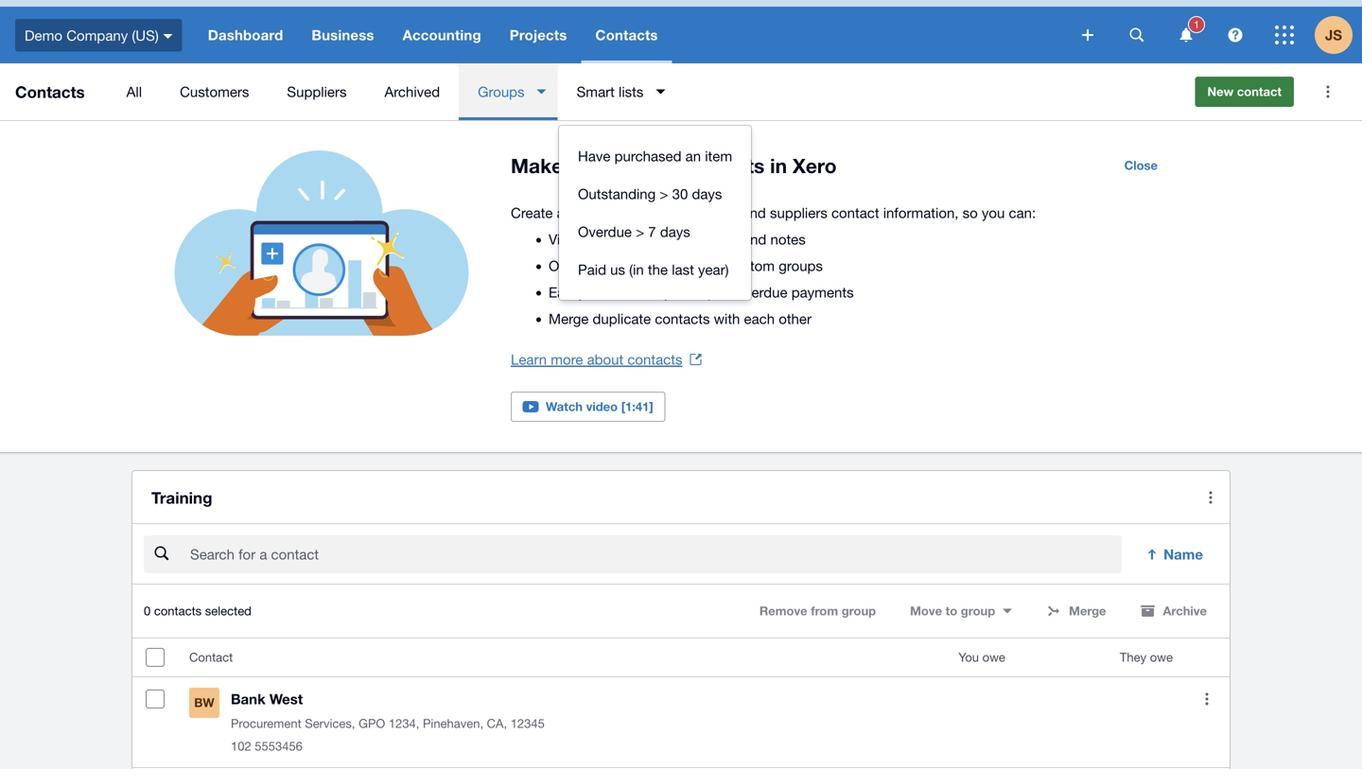 Task type: describe. For each thing, give the bounding box(es) containing it.
manage
[[585, 204, 636, 221]]

watch video [1:41]
[[546, 399, 654, 414]]

1 button
[[1168, 7, 1206, 63]]

from
[[811, 604, 839, 619]]

contact
[[189, 650, 233, 665]]

can:
[[1009, 204, 1036, 221]]

overdue > 7 days
[[578, 223, 691, 240]]

merge for merge
[[1070, 604, 1107, 619]]

west
[[270, 691, 303, 708]]

(us)
[[132, 27, 159, 43]]

accounting
[[403, 26, 481, 44]]

paid us (in the last year) button
[[559, 251, 752, 289]]

they
[[1120, 650, 1147, 665]]

smart
[[577, 83, 615, 100]]

and up custom
[[743, 231, 767, 247]]

procurement
[[231, 717, 302, 731]]

organise
[[549, 257, 606, 274]]

make
[[511, 154, 563, 177]]

dashboard
[[208, 26, 283, 44]]

projects
[[510, 26, 567, 44]]

xero
[[793, 154, 837, 177]]

svg image inside demo company (us) popup button
[[163, 34, 173, 39]]

lists
[[619, 83, 644, 100]]

contact inside button
[[1238, 84, 1282, 99]]

js
[[1326, 26, 1343, 44]]

top
[[695, 284, 716, 300]]

1 horizontal spatial your
[[640, 204, 668, 221]]

move to group
[[911, 604, 996, 619]]

you
[[959, 650, 979, 665]]

organise your contacts into custom groups
[[549, 257, 823, 274]]

paid us (in the last year)
[[578, 261, 729, 278]]

bw
[[194, 696, 215, 710]]

paid
[[578, 261, 607, 278]]

smart lists button
[[558, 63, 677, 120]]

services,
[[305, 717, 355, 731]]

bank west procurement services, gpo 1234, pinehaven, ca, 12345 102 5553456
[[231, 691, 545, 754]]

(in
[[630, 261, 644, 278]]

view activity, payment history, and notes
[[549, 231, 806, 247]]

activity,
[[583, 231, 630, 247]]

1 vertical spatial contact
[[832, 204, 880, 221]]

you
[[982, 204, 1005, 221]]

0
[[144, 604, 151, 619]]

remove
[[760, 604, 808, 619]]

overdue
[[737, 284, 788, 300]]

video
[[586, 399, 618, 414]]

us
[[611, 261, 626, 278]]

name button
[[1134, 536, 1219, 574]]

demo company (us)
[[25, 27, 159, 43]]

[1:41]
[[621, 399, 654, 414]]

company
[[66, 27, 128, 43]]

actions menu image
[[1310, 73, 1348, 111]]

to
[[946, 604, 958, 619]]

notes
[[771, 231, 806, 247]]

0 horizontal spatial the
[[569, 154, 599, 177]]

contacts down payment
[[641, 257, 696, 274]]

stay
[[645, 284, 671, 300]]

0 horizontal spatial of
[[658, 154, 677, 177]]

have purchased an item
[[578, 148, 733, 164]]

gpo
[[359, 717, 385, 731]]

days for overdue > 7 days
[[660, 223, 691, 240]]

item
[[705, 148, 733, 164]]

30
[[672, 185, 688, 202]]

merge button
[[1035, 596, 1118, 627]]

merge for merge duplicate contacts with each other
[[549, 310, 589, 327]]

1
[[1194, 18, 1200, 31]]

more
[[551, 351, 583, 368]]

contacts up customers in the top of the page
[[682, 154, 765, 177]]

accounting button
[[389, 7, 496, 63]]

owe for they owe
[[1150, 650, 1173, 665]]

have
[[578, 148, 611, 164]]

create and manage your customers and suppliers contact information, so you can:
[[511, 204, 1036, 221]]

customers
[[672, 204, 738, 221]]

you owe
[[959, 650, 1006, 665]]

contacts right 0
[[154, 604, 202, 619]]

remove from group button
[[748, 596, 888, 627]]

make the most of contacts in xero
[[511, 154, 837, 177]]

the inside button
[[648, 261, 668, 278]]

102
[[231, 739, 251, 754]]

0 horizontal spatial your
[[609, 257, 637, 274]]

new
[[1208, 84, 1234, 99]]

projects button
[[496, 7, 581, 63]]

1234,
[[389, 717, 420, 731]]

ca,
[[487, 717, 507, 731]]

so
[[963, 204, 978, 221]]

demo
[[25, 27, 62, 43]]

group for move to group
[[961, 604, 996, 619]]

groups
[[478, 83, 525, 100]]

outstanding > 30 days button
[[559, 175, 752, 213]]

on
[[675, 284, 691, 300]]

in
[[770, 154, 787, 177]]

0 contacts selected
[[144, 604, 252, 619]]

learn
[[511, 351, 547, 368]]

suppliers
[[770, 204, 828, 221]]



Task type: vqa. For each thing, say whether or not it's contained in the screenshot.
See on the left bottom of the page
no



Task type: locate. For each thing, give the bounding box(es) containing it.
information,
[[884, 204, 959, 221]]

merge duplicate contacts with each other
[[549, 310, 812, 327]]

other
[[779, 310, 812, 327]]

pinehaven,
[[423, 717, 484, 731]]

0 horizontal spatial >
[[636, 223, 645, 240]]

of right top
[[720, 284, 733, 300]]

1 horizontal spatial days
[[692, 185, 722, 202]]

1 horizontal spatial merge
[[1070, 604, 1107, 619]]

owe for you owe
[[983, 650, 1006, 665]]

0 horizontal spatial owe
[[983, 650, 1006, 665]]

create
[[511, 204, 553, 221]]

1 horizontal spatial contacts
[[596, 26, 658, 44]]

dashboard link
[[194, 7, 298, 63]]

1 vertical spatial >
[[636, 223, 645, 240]]

svg image left 1
[[1181, 28, 1193, 42]]

1 vertical spatial your
[[609, 257, 637, 274]]

0 horizontal spatial contacts
[[15, 82, 85, 101]]

0 vertical spatial merge
[[549, 310, 589, 327]]

and up view
[[557, 204, 581, 221]]

> left the 7
[[636, 223, 645, 240]]

contact list table element
[[132, 639, 1230, 769]]

archive button
[[1130, 596, 1219, 627]]

duplicate
[[593, 310, 651, 327]]

groups
[[779, 257, 823, 274]]

contacts inside dropdown button
[[596, 26, 658, 44]]

menu containing all
[[108, 63, 1181, 120]]

easily find and stay on top of overdue payments
[[549, 284, 854, 300]]

0 vertical spatial days
[[692, 185, 722, 202]]

your up the 7
[[640, 204, 668, 221]]

days right the 7
[[660, 223, 691, 240]]

1 horizontal spatial owe
[[1150, 650, 1173, 665]]

training
[[151, 488, 212, 507]]

name
[[1164, 546, 1204, 563]]

group for remove from group
[[842, 604, 876, 619]]

0 vertical spatial of
[[658, 154, 677, 177]]

watch
[[546, 399, 583, 414]]

business button
[[298, 7, 389, 63]]

your
[[640, 204, 668, 221], [609, 257, 637, 274]]

groups button
[[459, 63, 558, 120]]

1 vertical spatial merge
[[1070, 604, 1107, 619]]

they owe
[[1120, 650, 1173, 665]]

> for outstanding
[[660, 185, 669, 202]]

group
[[842, 604, 876, 619], [961, 604, 996, 619]]

archived
[[385, 83, 440, 100]]

contact
[[1238, 84, 1282, 99], [832, 204, 880, 221]]

overdue
[[578, 223, 632, 240]]

contacts down on
[[655, 310, 710, 327]]

1 vertical spatial days
[[660, 223, 691, 240]]

0 vertical spatial the
[[569, 154, 599, 177]]

custom
[[728, 257, 775, 274]]

your right paid
[[609, 257, 637, 274]]

group inside button
[[842, 604, 876, 619]]

the right '(in'
[[648, 261, 668, 278]]

days inside outstanding > 30 days button
[[692, 185, 722, 202]]

0 vertical spatial your
[[640, 204, 668, 221]]

group right the 'to'
[[961, 604, 996, 619]]

svg image inside 1 'popup button'
[[1181, 28, 1193, 42]]

contact right suppliers
[[832, 204, 880, 221]]

all button
[[108, 63, 161, 120]]

0 horizontal spatial group
[[842, 604, 876, 619]]

svg image
[[1276, 26, 1295, 44], [1130, 28, 1145, 42], [1229, 28, 1243, 42], [1083, 29, 1094, 41]]

group containing have purchased an item
[[559, 126, 752, 300]]

learn more about contacts
[[511, 351, 683, 368]]

group right from
[[842, 604, 876, 619]]

2 group from the left
[[961, 604, 996, 619]]

contacts down the merge duplicate contacts with each other
[[628, 351, 683, 368]]

group
[[559, 126, 752, 300]]

owe right they
[[1150, 650, 1173, 665]]

learn more about contacts link
[[511, 346, 702, 373]]

easily
[[549, 284, 586, 300]]

new contact
[[1208, 84, 1282, 99]]

bank
[[231, 691, 266, 708]]

all
[[127, 83, 142, 100]]

contact right the new
[[1238, 84, 1282, 99]]

view
[[549, 231, 579, 247]]

group inside 'popup button'
[[961, 604, 996, 619]]

archived button
[[366, 63, 459, 120]]

of left the "an"
[[658, 154, 677, 177]]

> inside button
[[636, 223, 645, 240]]

0 vertical spatial >
[[660, 185, 669, 202]]

overdue > 7 days button
[[559, 213, 752, 251]]

1 horizontal spatial >
[[660, 185, 669, 202]]

outstanding
[[578, 185, 656, 202]]

1 group from the left
[[842, 604, 876, 619]]

close button
[[1114, 150, 1170, 181]]

the
[[569, 154, 599, 177], [648, 261, 668, 278]]

2 owe from the left
[[1150, 650, 1173, 665]]

merge inside the merge button
[[1070, 604, 1107, 619]]

more row options image
[[1189, 681, 1226, 718]]

svg image
[[1181, 28, 1193, 42], [163, 34, 173, 39]]

and left suppliers
[[742, 204, 766, 221]]

1 vertical spatial contacts
[[15, 82, 85, 101]]

0 horizontal spatial svg image
[[163, 34, 173, 39]]

1 horizontal spatial contact
[[1238, 84, 1282, 99]]

into
[[700, 257, 724, 274]]

archive
[[1164, 604, 1208, 619]]

watch video [1:41] button
[[511, 392, 666, 422]]

> for overdue
[[636, 223, 645, 240]]

payment
[[634, 231, 690, 247]]

1 horizontal spatial group
[[961, 604, 996, 619]]

last
[[672, 261, 694, 278]]

history,
[[694, 231, 739, 247]]

move
[[911, 604, 943, 619]]

0 vertical spatial contact
[[1238, 84, 1282, 99]]

days up customers in the top of the page
[[692, 185, 722, 202]]

merge
[[549, 310, 589, 327], [1070, 604, 1107, 619]]

12345
[[511, 717, 545, 731]]

0 horizontal spatial days
[[660, 223, 691, 240]]

days inside overdue > 7 days button
[[660, 223, 691, 240]]

with
[[714, 310, 740, 327]]

0 horizontal spatial contact
[[832, 204, 880, 221]]

merge left archive button
[[1070, 604, 1107, 619]]

suppliers
[[287, 83, 347, 100]]

1 owe from the left
[[983, 650, 1006, 665]]

days for outstanding > 30 days
[[692, 185, 722, 202]]

5553456
[[255, 739, 303, 754]]

the up outstanding
[[569, 154, 599, 177]]

owe right you
[[983, 650, 1006, 665]]

and
[[557, 204, 581, 221], [742, 204, 766, 221], [743, 231, 767, 247], [617, 284, 641, 300]]

Search for a contact field
[[188, 537, 1122, 573]]

owe
[[983, 650, 1006, 665], [1150, 650, 1173, 665]]

1 horizontal spatial of
[[720, 284, 733, 300]]

business
[[312, 26, 374, 44]]

contacts down "demo"
[[15, 82, 85, 101]]

1 horizontal spatial svg image
[[1181, 28, 1193, 42]]

> left 30
[[660, 185, 669, 202]]

1 horizontal spatial the
[[648, 261, 668, 278]]

0 vertical spatial contacts
[[596, 26, 658, 44]]

outstanding > 30 days
[[578, 185, 722, 202]]

1 vertical spatial of
[[720, 284, 733, 300]]

payments
[[792, 284, 854, 300]]

contacts button
[[581, 7, 673, 63]]

purchased
[[615, 148, 682, 164]]

contacts
[[596, 26, 658, 44], [15, 82, 85, 101]]

svg image right (us)
[[163, 34, 173, 39]]

an
[[686, 148, 701, 164]]

actions menu image
[[1192, 479, 1230, 517]]

close
[[1125, 158, 1158, 173]]

0 horizontal spatial merge
[[549, 310, 589, 327]]

merge down easily on the top left of the page
[[549, 310, 589, 327]]

smart lists
[[577, 83, 644, 100]]

banner
[[0, 0, 1363, 63]]

menu
[[108, 63, 1181, 120]]

> inside button
[[660, 185, 669, 202]]

contacts up lists
[[596, 26, 658, 44]]

and down '(in'
[[617, 284, 641, 300]]

1 vertical spatial the
[[648, 261, 668, 278]]

groups menu item
[[459, 63, 558, 120]]

banner containing dashboard
[[0, 0, 1363, 63]]



